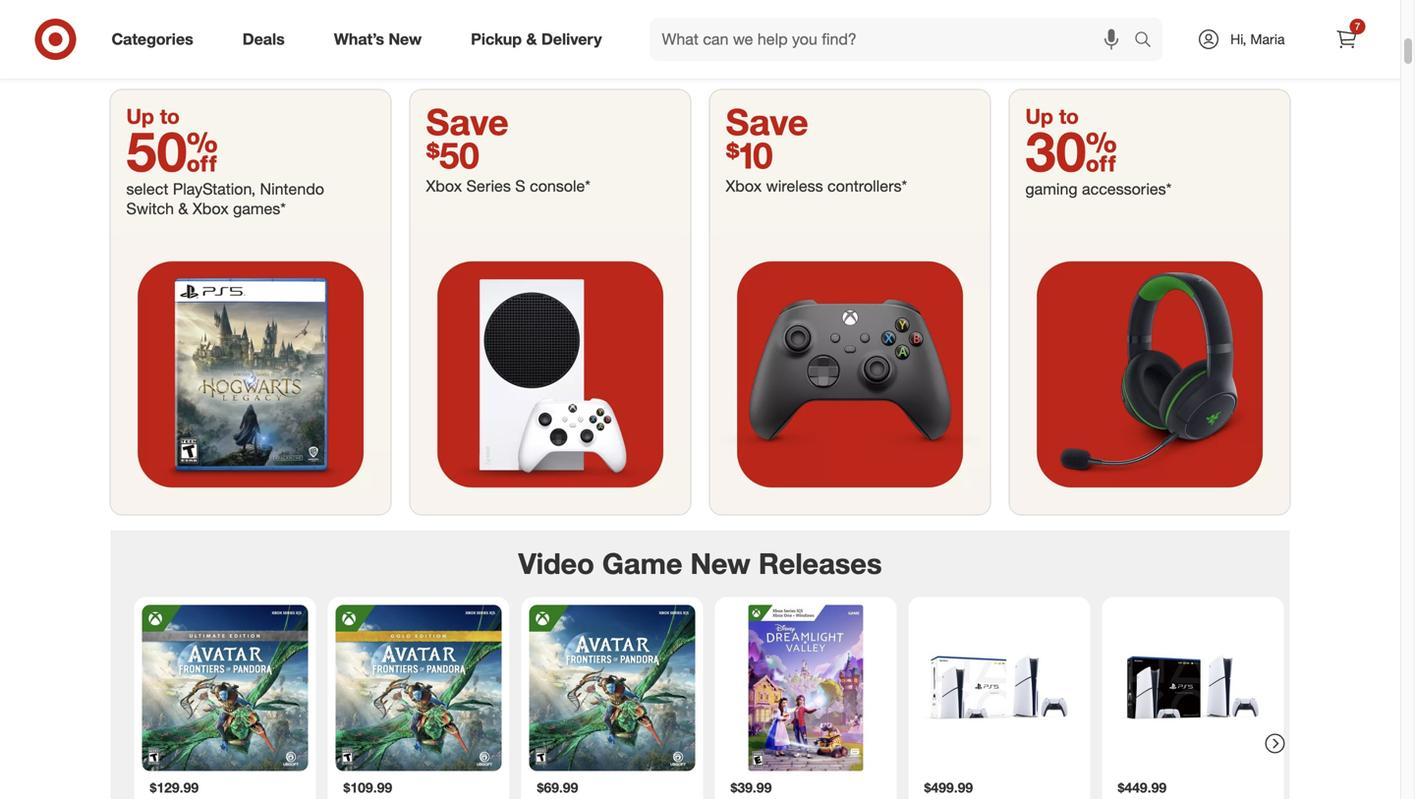 Task type: locate. For each thing, give the bounding box(es) containing it.
xbox down playstation, at left
[[193, 199, 229, 218]]

$109.99
[[343, 779, 392, 796]]

0 vertical spatial &
[[526, 30, 537, 49]]

show
[[664, 43, 704, 62]]

gaming
[[687, 4, 736, 22]]

1 save from the left
[[426, 100, 509, 143]]

select playstation, nintendo switch & xbox games*
[[126, 179, 324, 218]]

2 to from the left
[[1059, 104, 1079, 129]]

0 horizontal spatial &
[[178, 199, 188, 218]]

save up series
[[426, 100, 509, 143]]

1 horizontal spatial up
[[1026, 104, 1053, 129]]

hi, maria
[[1231, 30, 1285, 48]]

carousel region
[[111, 530, 1290, 799]]

up to up select
[[126, 104, 180, 129]]

search button
[[1125, 18, 1173, 65]]

xbox left wireless
[[726, 177, 762, 196]]

new
[[389, 30, 422, 49], [690, 546, 751, 581]]

1 horizontal spatial &
[[526, 30, 537, 49]]

to up gaming
[[1059, 104, 1079, 129]]

$129.99 link
[[142, 605, 308, 799]]

1 horizontal spatial up to
[[1026, 104, 1079, 129]]

2 up to from the left
[[1026, 104, 1079, 129]]

search
[[1125, 32, 1173, 51]]

disney dreamlight valley - xbox series x|s/xbox one (digital) image
[[723, 605, 889, 771]]

save for $10
[[726, 100, 809, 143]]

video game new releases
[[518, 546, 882, 581]]

up
[[126, 104, 154, 129], [1026, 104, 1053, 129]]

xbox left series
[[426, 177, 462, 196]]

1 to from the left
[[160, 104, 180, 129]]

save
[[426, 100, 509, 143], [726, 100, 809, 143]]

&
[[526, 30, 537, 49], [178, 199, 188, 218]]

1 up to from the left
[[126, 104, 180, 129]]

up up gaming
[[1026, 104, 1053, 129]]

2 up from the left
[[1026, 104, 1053, 129]]

xbox left all
[[855, 4, 887, 22]]

delivery
[[541, 30, 602, 49]]

xbox for xbox wireless controllers*
[[726, 177, 762, 196]]

1 horizontal spatial save
[[726, 100, 809, 143]]

pc gaming
[[665, 4, 736, 22]]

0 horizontal spatial up
[[126, 104, 154, 129]]

what's new
[[334, 30, 422, 49]]

show less button
[[652, 31, 749, 74]]

xbox inside xbox all access link
[[855, 4, 887, 22]]

deals link
[[226, 18, 309, 61]]

& right pickup
[[526, 30, 537, 49]]

& inside select playstation, nintendo switch & xbox games*
[[178, 199, 188, 218]]

to for 30
[[1059, 104, 1079, 129]]

0 horizontal spatial save
[[426, 100, 509, 143]]

up to up gaming
[[1026, 104, 1079, 129]]

0 horizontal spatial new
[[389, 30, 422, 49]]

console*
[[530, 177, 591, 196]]

2 save from the left
[[726, 100, 809, 143]]

show less
[[664, 43, 736, 62]]

1 horizontal spatial to
[[1059, 104, 1079, 129]]

0 horizontal spatial up to
[[126, 104, 180, 129]]

xbox for xbox series s console*
[[426, 177, 462, 196]]

to up select
[[160, 104, 180, 129]]

save up wireless
[[726, 100, 809, 143]]

new right what's
[[389, 30, 422, 49]]

game
[[602, 546, 683, 581]]

$69.99 link
[[529, 605, 695, 799]]

accessories*
[[1082, 179, 1172, 199]]

xbox series s console*
[[426, 177, 591, 196]]

up to
[[126, 104, 180, 129], [1026, 104, 1079, 129]]

$109.99 link
[[336, 605, 502, 799]]

xbox inside select playstation, nintendo switch & xbox games*
[[193, 199, 229, 218]]

up up select
[[126, 104, 154, 129]]

to
[[160, 104, 180, 129], [1059, 104, 1079, 129]]

deals
[[242, 30, 285, 49]]

xbox all access link
[[810, 0, 1000, 23]]

7
[[1355, 20, 1360, 32]]

0 horizontal spatial to
[[160, 104, 180, 129]]

1 horizontal spatial new
[[690, 546, 751, 581]]

what's
[[334, 30, 384, 49]]

xbox
[[855, 4, 887, 22], [426, 177, 462, 196], [726, 177, 762, 196], [193, 199, 229, 218]]

$69.99
[[537, 779, 578, 796]]

1 up from the left
[[126, 104, 154, 129]]

1 vertical spatial new
[[690, 546, 751, 581]]

up for 50
[[126, 104, 154, 129]]

switch
[[126, 199, 174, 218]]

& right switch
[[178, 199, 188, 218]]

new right game
[[690, 546, 751, 581]]

releases
[[759, 546, 882, 581]]

to for 50
[[160, 104, 180, 129]]

save for $50
[[426, 100, 509, 143]]

gaming accessories*
[[1026, 179, 1172, 199]]

xbox wireless controllers*
[[726, 177, 907, 196]]

pickup
[[471, 30, 522, 49]]

1 vertical spatial &
[[178, 199, 188, 218]]



Task type: vqa. For each thing, say whether or not it's contained in the screenshot.


Task type: describe. For each thing, give the bounding box(es) containing it.
video
[[518, 546, 594, 581]]

categories
[[112, 30, 193, 49]]

avatar: frontiers of pandora ultimate edition - xbox series x|s (digital) image
[[142, 605, 308, 771]]

avatar: frontiers of pandora gold edition - xbox series x|s (digital) image
[[336, 605, 502, 771]]

xbox for xbox all access
[[855, 4, 887, 22]]

$10
[[726, 133, 773, 177]]

playstation 5 console (slim) image
[[916, 605, 1083, 771]]

$39.99
[[731, 779, 772, 796]]

what's new link
[[317, 18, 446, 61]]

less
[[708, 43, 736, 62]]

wireless
[[766, 177, 823, 196]]

new inside carousel region
[[690, 546, 751, 581]]

series
[[466, 177, 511, 196]]

playstation 5 digital edition console (slim) image
[[1110, 605, 1276, 771]]

all
[[891, 4, 906, 22]]

avatar: frontiers of pandora standard edition - xbox series x|s (digital) image
[[529, 605, 695, 771]]

$50
[[426, 133, 479, 177]]

access
[[910, 4, 955, 22]]

controllers*
[[828, 177, 907, 196]]

$499.99 link
[[916, 605, 1083, 799]]

7 link
[[1325, 18, 1369, 61]]

gaming
[[1026, 179, 1078, 199]]

$449.99 link
[[1110, 605, 1276, 799]]

xbox all access
[[855, 4, 955, 22]]

50
[[126, 117, 218, 184]]

games*
[[233, 199, 286, 218]]

playstation,
[[173, 179, 256, 199]]

up to for 50
[[126, 104, 180, 129]]

maria
[[1250, 30, 1285, 48]]

$39.99 link
[[723, 605, 889, 799]]

up for 30
[[1026, 104, 1053, 129]]

select
[[126, 179, 168, 199]]

$129.99
[[150, 779, 199, 796]]

$499.99
[[924, 779, 973, 796]]

hi,
[[1231, 30, 1247, 48]]

pc
[[665, 4, 684, 22]]

30
[[1026, 117, 1117, 184]]

pickup & delivery link
[[454, 18, 627, 61]]

pickup & delivery
[[471, 30, 602, 49]]

categories link
[[95, 18, 218, 61]]

up to for 30
[[1026, 104, 1079, 129]]

0 vertical spatial new
[[389, 30, 422, 49]]

What can we help you find? suggestions appear below search field
[[650, 18, 1139, 61]]

pc gaming link
[[606, 0, 795, 23]]

nintendo
[[260, 179, 324, 199]]

$449.99
[[1118, 779, 1167, 796]]

s
[[515, 177, 525, 196]]



